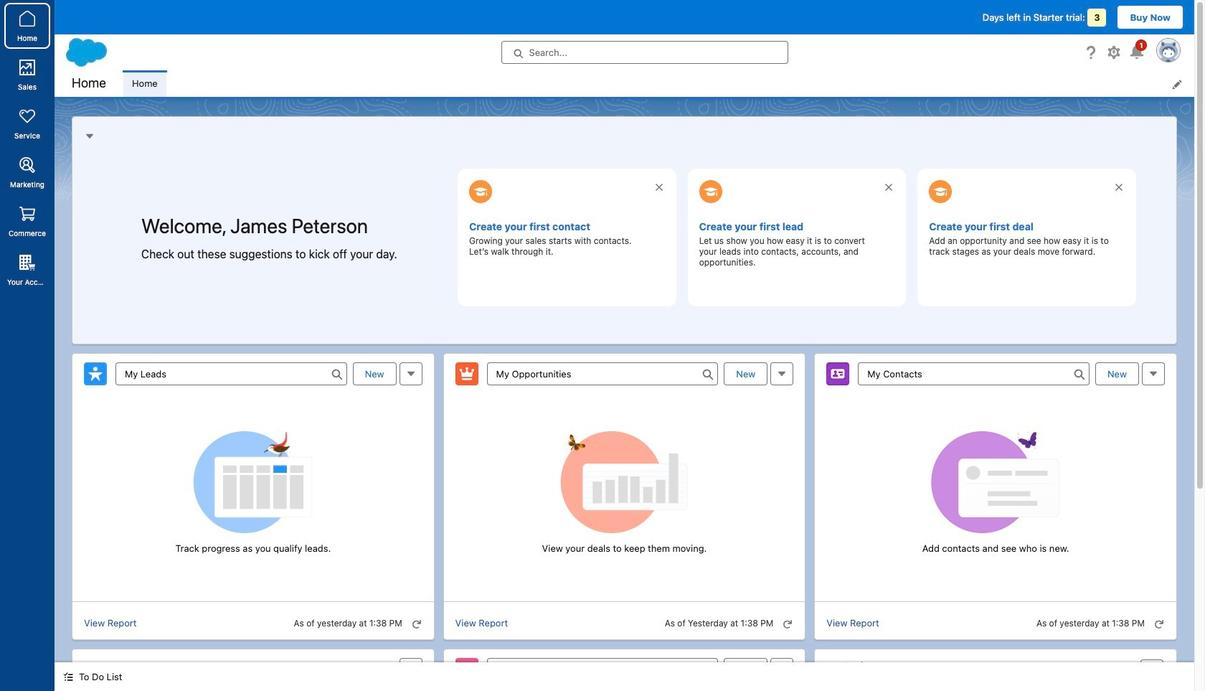 Task type: locate. For each thing, give the bounding box(es) containing it.
Select an Option text field
[[116, 362, 347, 385]]

text default image
[[63, 672, 73, 682]]

list
[[123, 70, 1195, 97]]



Task type: vqa. For each thing, say whether or not it's contained in the screenshot.
quick find search box
no



Task type: describe. For each thing, give the bounding box(es) containing it.
Select an Option text field
[[487, 362, 719, 385]]



